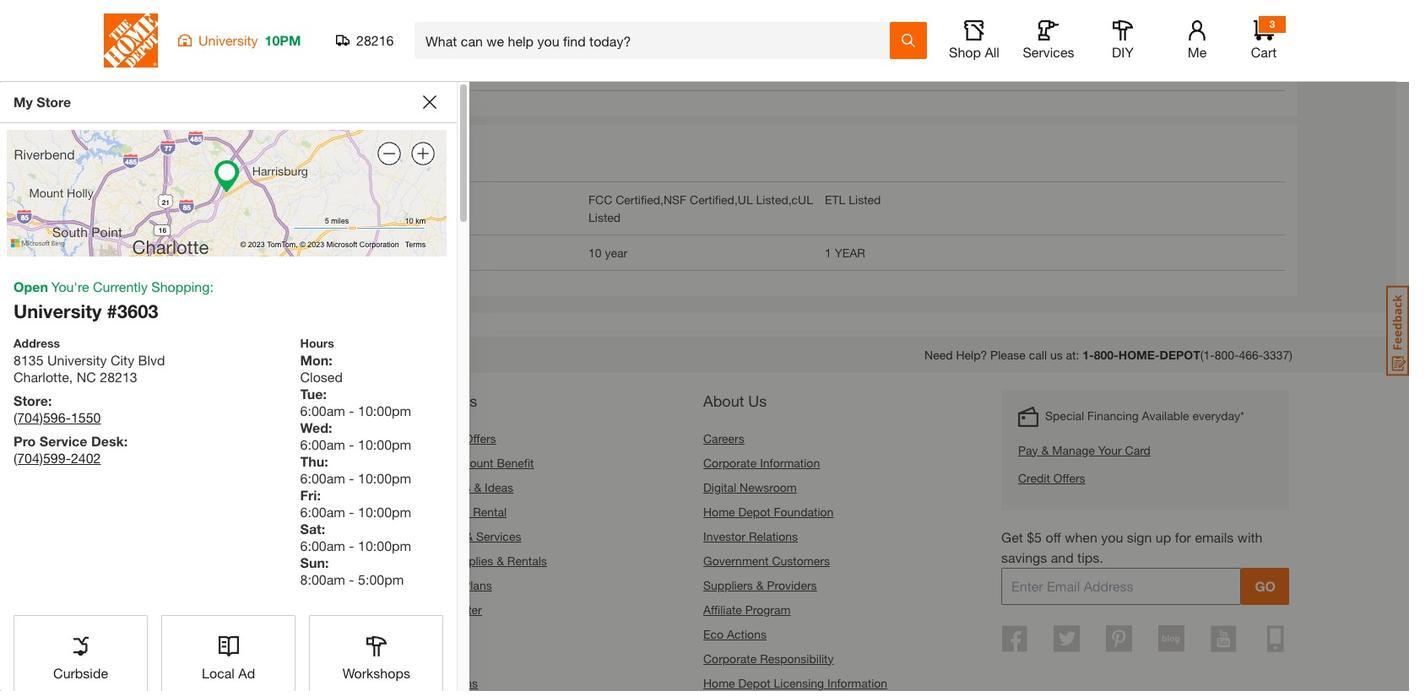 Task type: locate. For each thing, give the bounding box(es) containing it.
1 horizontal spatial year
[[605, 245, 628, 260]]

address 8135 university city blvd charlotte , nc 28213 store : (704)596-1550 pro service desk : (704)599-2402
[[14, 336, 165, 466]]

& right privacy
[[149, 603, 157, 617]]

1 1 from the left
[[352, 245, 359, 260]]

8:00am
[[300, 571, 345, 587]]

listed up terms
[[376, 192, 408, 207]]

open
[[14, 279, 48, 295]]

1 horizontal spatial offers
[[1054, 471, 1086, 485]]

1 vertical spatial and
[[1051, 549, 1074, 566]]

1 horizontal spatial warranty
[[189, 245, 237, 260]]

terms link
[[405, 239, 426, 251]]

1 vertical spatial corporate
[[704, 652, 757, 666]]

0 horizontal spatial warranty
[[116, 152, 181, 170]]

: left order
[[124, 433, 128, 449]]

1 horizontal spatial etl listed
[[825, 192, 881, 207]]

year left terms link
[[362, 245, 385, 260]]

& inside pay & manage your card link
[[1042, 443, 1049, 457]]

1 left year
[[825, 245, 832, 260]]

gift cards link
[[405, 627, 459, 642]]

(704)596-1550 link
[[14, 409, 101, 425]]

foundation
[[774, 505, 834, 519]]

0 vertical spatial certifications
[[195, 152, 293, 170]]

0 vertical spatial warranty
[[116, 152, 181, 170]]

rentals
[[508, 554, 547, 568]]

1 corporate from the top
[[704, 456, 757, 470]]

university up ,
[[47, 352, 107, 368]]

newsroom
[[740, 480, 797, 495]]

etl
[[352, 192, 373, 207], [825, 192, 846, 207]]

What can we help you find today? search field
[[426, 23, 889, 58]]

0 horizontal spatial services
[[476, 529, 522, 544]]

0 horizontal spatial certifications
[[116, 192, 185, 207]]

1 vertical spatial services
[[476, 529, 522, 544]]

2 depot from the top
[[739, 676, 771, 691]]

year right 10
[[605, 245, 628, 260]]

0 horizontal spatial offers
[[464, 431, 496, 446]]

store up the (704)596-
[[14, 392, 48, 408]]

10 year
[[589, 245, 628, 260]]

& for truck & tool rental
[[437, 505, 445, 519]]

about us
[[704, 392, 767, 410]]

warranty up shopping:
[[189, 245, 237, 260]]

wattage (w)
[[116, 65, 180, 80]]

1 for 1 year
[[825, 245, 832, 260]]

& right pay
[[1042, 443, 1049, 457]]

certifications up manufacturer on the left top of page
[[116, 192, 185, 207]]

all
[[985, 44, 1000, 60]]

information up the newsroom
[[760, 456, 820, 470]]

1 vertical spatial warranty
[[189, 245, 237, 260]]

check order status
[[107, 431, 212, 446]]

nc
[[77, 369, 96, 385]]

0 horizontal spatial year
[[362, 245, 385, 260]]

services down rental
[[476, 529, 522, 544]]

0 vertical spatial store
[[37, 94, 71, 110]]

and down off at right
[[1051, 549, 1074, 566]]

0 horizontal spatial 1
[[352, 245, 359, 260]]

10:00pm
[[358, 403, 412, 419], [358, 436, 412, 452], [358, 470, 412, 486], [358, 504, 412, 520], [358, 538, 412, 554]]

government customers link
[[704, 554, 830, 568]]

1 horizontal spatial and
[[1051, 549, 1074, 566]]

2 home from the top
[[704, 676, 735, 691]]

&
[[454, 431, 461, 446], [1042, 443, 1049, 457], [474, 480, 482, 495], [437, 505, 445, 519], [466, 529, 473, 544], [497, 554, 504, 568], [757, 578, 764, 593], [149, 603, 157, 617]]

home depot on twitter image
[[1054, 626, 1081, 653]]

0 horizontal spatial etl
[[352, 192, 373, 207]]

get
[[1002, 529, 1024, 545]]

1 vertical spatial home
[[704, 676, 735, 691]]

0 vertical spatial and
[[189, 192, 209, 207]]

2 vertical spatial university
[[47, 352, 107, 368]]

1 horizontal spatial services
[[1023, 44, 1075, 60]]

1 horizontal spatial etl
[[825, 192, 846, 207]]

0 vertical spatial services
[[1023, 44, 1075, 60]]

diy inside button
[[1113, 44, 1134, 60]]

0 horizontal spatial etl listed
[[352, 192, 408, 207]]

& up military discount benefit
[[454, 431, 461, 446]]

rental
[[473, 505, 507, 519]]

& for suppliers & providers
[[757, 578, 764, 593]]

6:00am down thu:
[[300, 470, 345, 486]]

customers
[[772, 554, 830, 568]]

fcc certified,nsf certified,ul listed,cul listed
[[589, 192, 813, 224]]

2 year from the left
[[605, 245, 628, 260]]

6:00am up wed:
[[300, 403, 345, 419]]

800-
[[1095, 348, 1119, 362], [1215, 348, 1240, 362]]

corporate down eco actions link
[[704, 652, 757, 666]]

10:00pm up specials
[[358, 403, 412, 419]]

1 horizontal spatial 1
[[825, 245, 832, 260]]

1 horizontal spatial information
[[828, 676, 888, 691]]

protection
[[405, 578, 460, 593]]

university down the 'you're'
[[14, 301, 102, 323]]

800- right at:
[[1095, 348, 1119, 362]]

6:00am down wed:
[[300, 436, 345, 452]]

check
[[107, 431, 141, 446]]

#
[[107, 301, 117, 323]]

affiliate
[[704, 603, 742, 617]]

6:00am up sat:
[[300, 504, 345, 520]]

etl up 1 year
[[352, 192, 373, 207]]

off
[[1046, 529, 1062, 545]]

0 horizontal spatial 800-
[[1095, 348, 1119, 362]]

store
[[37, 94, 71, 110], [14, 392, 48, 408]]

diy up truck
[[405, 480, 425, 495]]

certifications up "listings"
[[195, 152, 293, 170]]

10:00pm up the military
[[358, 436, 412, 452]]

depot for licensing
[[739, 676, 771, 691]]

corporate information link
[[704, 456, 820, 470]]

affiliate program link
[[704, 603, 791, 617]]

0 horizontal spatial and
[[189, 192, 209, 207]]

$5
[[1027, 529, 1042, 545]]

diy for diy projects & ideas
[[405, 480, 425, 495]]

university
[[199, 32, 258, 48], [14, 301, 102, 323], [47, 352, 107, 368]]

0 horizontal spatial diy
[[405, 480, 425, 495]]

pay & manage your card
[[1019, 443, 1151, 457]]

1 left terms link
[[352, 245, 359, 260]]

& left rentals
[[497, 554, 504, 568]]

10:00pm up installation
[[358, 504, 412, 520]]

home
[[704, 505, 735, 519], [704, 676, 735, 691]]

etl right listed,cul
[[825, 192, 846, 207]]

corporate responsibility
[[704, 652, 834, 666]]

1 horizontal spatial diy
[[1113, 44, 1134, 60]]

2 etl listed from the left
[[825, 192, 881, 207]]

& down government customers link
[[757, 578, 764, 593]]

diy for diy
[[1113, 44, 1134, 60]]

suppliers
[[704, 578, 753, 593]]

Enter Email Address text field
[[1002, 568, 1242, 605]]

home depot on pinterest image
[[1107, 626, 1133, 653]]

0 vertical spatial diy
[[1113, 44, 1134, 60]]

1 home from the top
[[704, 505, 735, 519]]

home for home depot foundation
[[704, 505, 735, 519]]

warranty left /
[[116, 152, 181, 170]]

center down "plans"
[[447, 603, 482, 617]]

protection plans link
[[405, 578, 492, 593]]

university left 10pm on the left top of page
[[199, 32, 258, 48]]

listed down fcc
[[589, 210, 621, 224]]

6:00am up sun:
[[300, 538, 345, 554]]

university 10pm
[[199, 32, 301, 48]]

drawer close image
[[423, 95, 437, 109]]

etl listed up 1 year
[[352, 192, 408, 207]]

1 vertical spatial store
[[14, 392, 48, 408]]

responsibility
[[760, 652, 834, 666]]

: up (704)596-1550 link
[[48, 392, 52, 408]]

shop
[[950, 44, 982, 60]]

manufacturer
[[116, 245, 186, 260]]

home down digital
[[704, 505, 735, 519]]

3 6:00am from the top
[[300, 470, 345, 486]]

1 horizontal spatial :
[[124, 433, 128, 449]]

4 10:00pm from the top
[[358, 504, 412, 520]]

1 vertical spatial information
[[828, 676, 888, 691]]

when
[[1065, 529, 1098, 545]]

1 horizontal spatial 800-
[[1215, 348, 1240, 362]]

pay
[[1019, 443, 1039, 457]]

2 1 from the left
[[825, 245, 832, 260]]

offers up discount at the left of page
[[464, 431, 496, 446]]

store right my
[[37, 94, 71, 110]]

0 vertical spatial home
[[704, 505, 735, 519]]

at:
[[1066, 348, 1080, 362]]

0 horizontal spatial :
[[48, 392, 52, 408]]

1 vertical spatial university
[[14, 301, 102, 323]]

warranty
[[116, 152, 181, 170], [189, 245, 237, 260]]

sign
[[1127, 529, 1153, 545]]

offers down manage
[[1054, 471, 1086, 485]]

center
[[206, 603, 242, 617], [447, 603, 482, 617]]

order
[[145, 431, 175, 446]]

0 vertical spatial offers
[[464, 431, 496, 446]]

1 etl listed from the left
[[352, 192, 408, 207]]

corporate down careers
[[704, 456, 757, 470]]

year
[[362, 245, 385, 260], [605, 245, 628, 260]]

classic,modern,transitional
[[352, 12, 498, 27]]

800- right depot
[[1215, 348, 1240, 362]]

services right all
[[1023, 44, 1075, 60]]

benefit
[[497, 456, 534, 470]]

and left "listings"
[[189, 192, 209, 207]]

(w)
[[163, 65, 180, 80]]

1 vertical spatial depot
[[739, 676, 771, 691]]

1 year from the left
[[362, 245, 385, 260]]

get
[[187, 345, 210, 364]]

0 horizontal spatial center
[[206, 603, 242, 617]]

& left the tool
[[437, 505, 445, 519]]

1 vertical spatial diy
[[405, 480, 425, 495]]

microsoft bing image
[[11, 231, 69, 256]]

28216
[[356, 32, 394, 48]]

0 vertical spatial depot
[[739, 505, 771, 519]]

home depot foundation
[[704, 505, 834, 519]]

2 center from the left
[[447, 603, 482, 617]]

feedback link image
[[1387, 286, 1410, 377]]

privacy & security center link
[[107, 603, 242, 617]]

credit
[[1019, 471, 1051, 485]]

the home depot logo image
[[104, 14, 158, 68]]

0 vertical spatial :
[[48, 392, 52, 408]]

depot down corporate responsibility
[[739, 676, 771, 691]]

workshops button
[[310, 616, 443, 692]]

0 vertical spatial information
[[760, 456, 820, 470]]

fri:
[[300, 487, 321, 503]]

corporate
[[704, 456, 757, 470], [704, 652, 757, 666]]

2 corporate from the top
[[704, 652, 757, 666]]

store inside address 8135 university city blvd charlotte , nc 28213 store : (704)596-1550 pro service desk : (704)599-2402
[[14, 392, 48, 408]]

services
[[1023, 44, 1075, 60], [476, 529, 522, 544]]

truck & tool rental link
[[405, 505, 507, 519]]

(704)599-2402 link
[[14, 450, 101, 466]]

information right licensing
[[828, 676, 888, 691]]

eco actions
[[704, 627, 767, 642]]

me button
[[1171, 20, 1225, 61]]

listed up year
[[849, 192, 881, 207]]

home depot licensing information
[[704, 676, 888, 691]]

0 horizontal spatial information
[[760, 456, 820, 470]]

privacy
[[107, 603, 146, 617]]

home down the eco
[[704, 676, 735, 691]]

manage
[[1053, 443, 1095, 457]]

military discount benefit link
[[405, 456, 534, 470]]

2 800- from the left
[[1215, 348, 1240, 362]]

diy projects & ideas link
[[405, 480, 514, 495]]

diy
[[1113, 44, 1134, 60], [405, 480, 425, 495]]

ideas
[[485, 480, 514, 495]]

1 year
[[352, 245, 385, 260]]

etl listed up year
[[825, 192, 881, 207]]

corporate for corporate responsibility
[[704, 652, 757, 666]]

diy left me
[[1113, 44, 1134, 60]]

manufacturer warranty
[[116, 245, 237, 260]]

10:00pm up 5:00pm
[[358, 538, 412, 554]]

1 year
[[825, 245, 866, 260]]

1 vertical spatial certifications
[[116, 192, 185, 207]]

1 depot from the top
[[739, 505, 771, 519]]

3 10:00pm from the top
[[358, 470, 412, 486]]

center right security
[[206, 603, 242, 617]]

diy button
[[1096, 20, 1150, 61]]

1 horizontal spatial center
[[447, 603, 482, 617]]

style
[[116, 12, 142, 27]]

0 vertical spatial corporate
[[704, 456, 757, 470]]

eco actions link
[[704, 627, 767, 642]]

1 horizontal spatial listed
[[589, 210, 621, 224]]

available
[[1143, 408, 1190, 423]]

& up "supplies"
[[466, 529, 473, 544]]

10:00pm up truck
[[358, 470, 412, 486]]

depot up investor relations
[[739, 505, 771, 519]]

help?
[[957, 348, 988, 362]]



Task type: describe. For each thing, give the bounding box(es) containing it.
subscriptions
[[405, 676, 478, 691]]

special
[[1046, 408, 1085, 423]]

savings
[[1002, 549, 1048, 566]]

specials
[[405, 431, 450, 446]]

me
[[1188, 44, 1207, 60]]

(704)596-
[[14, 409, 71, 425]]

tue:
[[300, 386, 327, 402]]

& for specials & offers
[[454, 431, 461, 446]]

year for 1 year
[[362, 245, 385, 260]]

4 6:00am from the top
[[300, 504, 345, 520]]

investor relations
[[704, 529, 798, 544]]

1 10:00pm from the top
[[358, 403, 412, 419]]

2402
[[71, 450, 101, 466]]

truck
[[405, 505, 434, 519]]

2 horizontal spatial listed
[[849, 192, 881, 207]]

1 6:00am from the top
[[300, 403, 345, 419]]

terms
[[405, 240, 426, 249]]

cards
[[428, 627, 459, 642]]

home-
[[1119, 348, 1160, 362]]

curbside
[[53, 665, 108, 681]]

5 6:00am from the top
[[300, 538, 345, 554]]

wed:
[[300, 419, 332, 435]]

blvd
[[138, 352, 165, 368]]

depot for foundation
[[739, 505, 771, 519]]

fcc
[[589, 192, 613, 207]]

moving supplies & rentals
[[405, 554, 547, 568]]

military discount benefit
[[405, 456, 534, 470]]

plans
[[463, 578, 492, 593]]

coastal,farmhouse,mid-
[[825, 12, 956, 27]]

0 vertical spatial university
[[199, 32, 258, 48]]

/
[[185, 152, 191, 170]]

university inside address 8135 university city blvd charlotte , nc 28213 store : (704)596-1550 pro service desk : (704)599-2402
[[47, 352, 107, 368]]

and inside get $5 off when you sign up for emails with savings and tips.
[[1051, 549, 1074, 566]]

us
[[1051, 348, 1063, 362]]

installation
[[405, 529, 462, 544]]

home depot licensing information link
[[704, 676, 888, 691]]

closed
[[300, 369, 343, 385]]

& for pay & manage your card
[[1042, 443, 1049, 457]]

home depot blog image
[[1159, 626, 1185, 653]]

1 vertical spatial :
[[124, 433, 128, 449]]

& for installation & services
[[466, 529, 473, 544]]

please
[[991, 348, 1026, 362]]

home depot mobile apps image
[[1268, 626, 1285, 653]]

1 center from the left
[[206, 603, 242, 617]]

corporate for corporate information
[[704, 456, 757, 470]]

university inside open you're currently shopping: university # 3603
[[14, 301, 102, 323]]

shopping:
[[151, 279, 214, 295]]

rebate
[[405, 603, 443, 617]]

everyday*
[[1193, 408, 1245, 423]]

0 horizontal spatial listed
[[376, 192, 408, 207]]

3337)
[[1264, 348, 1293, 362]]

1 horizontal spatial certifications
[[195, 152, 293, 170]]

1 vertical spatial offers
[[1054, 471, 1086, 485]]

my store
[[14, 94, 71, 110]]

up
[[1156, 529, 1172, 545]]

2 10:00pm from the top
[[358, 436, 412, 452]]

privacy & security center
[[107, 603, 242, 617]]

providers
[[767, 578, 817, 593]]

1 800- from the left
[[1095, 348, 1119, 362]]

specials & offers
[[405, 431, 496, 446]]

1 for 1 year
[[352, 245, 359, 260]]

home depot foundation link
[[704, 505, 834, 519]]

home for home depot licensing information
[[704, 676, 735, 691]]

installation & services link
[[405, 529, 522, 544]]

& left ideas
[[474, 480, 482, 495]]

go button
[[1242, 568, 1290, 605]]

eco
[[704, 627, 724, 642]]

28216 button
[[336, 32, 394, 49]]

3603
[[117, 301, 158, 323]]

1 etl from the left
[[352, 192, 373, 207]]

home depot on facebook image
[[1002, 626, 1028, 653]]

century,transitional
[[825, 30, 929, 44]]

ad
[[238, 665, 255, 681]]

resources
[[405, 392, 478, 410]]

digital newsroom link
[[704, 480, 797, 495]]

done™
[[256, 345, 307, 364]]

local ad
[[202, 665, 255, 681]]

5 10:00pm from the top
[[358, 538, 412, 554]]

subscriptions link
[[405, 676, 478, 691]]

year for 10 year
[[605, 245, 628, 260]]

credit offers link
[[1019, 469, 1245, 487]]

10pm
[[265, 32, 301, 48]]

8135
[[14, 352, 44, 368]]

how doers get more done™
[[104, 345, 307, 364]]

government customers
[[704, 554, 830, 568]]

5:00pm
[[358, 571, 404, 587]]

services button
[[1022, 20, 1076, 61]]

with
[[1238, 529, 1263, 545]]

diy projects & ideas
[[405, 480, 514, 495]]

military
[[405, 456, 444, 470]]

digital
[[704, 480, 737, 495]]

licensing
[[774, 676, 825, 691]]

services inside 'button'
[[1023, 44, 1075, 60]]

year
[[835, 245, 866, 260]]

thu:
[[300, 453, 328, 469]]

get $5 off when you sign up for emails with savings and tips.
[[1002, 529, 1263, 566]]

,
[[69, 369, 73, 385]]

supplies
[[448, 554, 494, 568]]

depot
[[1160, 348, 1201, 362]]

shop all
[[950, 44, 1000, 60]]

specials & offers link
[[405, 431, 496, 446]]

(1-
[[1201, 348, 1215, 362]]

more
[[214, 345, 252, 364]]

your
[[1099, 443, 1122, 457]]

2 6:00am from the top
[[300, 436, 345, 452]]

2 etl from the left
[[825, 192, 846, 207]]

cart 3
[[1252, 18, 1277, 60]]

check order status link
[[107, 431, 212, 446]]

listed inside 'fcc certified,nsf certified,ul listed,cul listed'
[[589, 210, 621, 224]]

& for privacy & security center
[[149, 603, 157, 617]]

affiliate program
[[704, 603, 791, 617]]

home depot on youtube image
[[1211, 626, 1237, 653]]

currently
[[93, 279, 148, 295]]

corporate responsibility link
[[704, 652, 834, 666]]

program
[[746, 603, 791, 617]]



Task type: vqa. For each thing, say whether or not it's contained in the screenshot.
the top Glue
no



